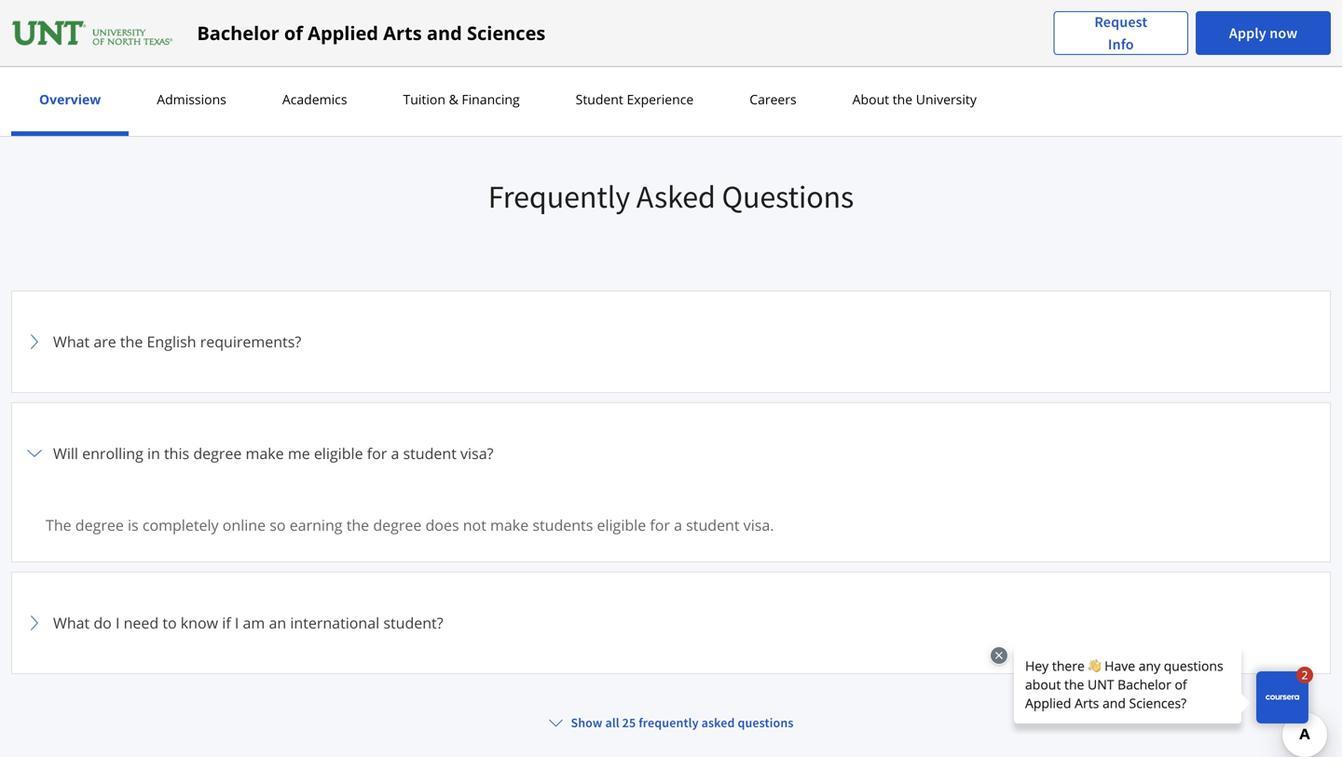 Task type: locate. For each thing, give the bounding box(es) containing it.
0 vertical spatial the
[[893, 90, 913, 108]]

english
[[147, 332, 196, 352]]

0 horizontal spatial degree
[[75, 515, 124, 535]]

chevron right image inside what do i need to know if i am an international student? dropdown button
[[23, 612, 46, 635]]

show
[[571, 715, 603, 732]]

&
[[449, 90, 458, 108]]

0 horizontal spatial i
[[116, 613, 120, 633]]

careers
[[750, 90, 797, 108]]

eligible right the students
[[597, 515, 646, 535]]

overview
[[39, 90, 101, 108]]

2 horizontal spatial the
[[893, 90, 913, 108]]

what do i need to know if i am an international student? button
[[23, 584, 1319, 663]]

0 horizontal spatial for
[[367, 444, 387, 464]]

request info
[[1095, 13, 1148, 54]]

eligible inside 'will enrolling in this degree make me eligible for a student visa?' dropdown button
[[314, 444, 363, 464]]

need
[[124, 613, 159, 633]]

1 vertical spatial the
[[120, 332, 143, 352]]

degree left is
[[75, 515, 124, 535]]

not
[[463, 515, 486, 535]]

chevron right image for what are the english requirements?
[[23, 331, 46, 353]]

earning
[[290, 515, 343, 535]]

an
[[269, 613, 286, 633]]

for right me
[[367, 444, 387, 464]]

1 list item from the top
[[11, 403, 1331, 573]]

and
[[427, 20, 462, 46]]

student
[[576, 90, 623, 108]]

make right not
[[490, 515, 529, 535]]

degree inside dropdown button
[[193, 444, 242, 464]]

show all 25 frequently asked questions button
[[541, 706, 801, 740]]

university
[[916, 90, 977, 108]]

request
[[1095, 13, 1148, 31]]

0 vertical spatial for
[[367, 444, 387, 464]]

1 vertical spatial eligible
[[597, 515, 646, 535]]

do
[[94, 613, 112, 633]]

1 horizontal spatial i
[[235, 613, 239, 633]]

student
[[403, 444, 457, 464], [686, 515, 740, 535]]

will
[[53, 444, 78, 464]]

1 what from the top
[[53, 332, 90, 352]]

make inside dropdown button
[[246, 444, 284, 464]]

0 horizontal spatial make
[[246, 444, 284, 464]]

degree right this
[[193, 444, 242, 464]]

what are the english requirements? button
[[23, 303, 1319, 381]]

overview link
[[34, 90, 106, 108]]

student left the visa? at left
[[403, 444, 457, 464]]

what are the english requirements?
[[53, 332, 301, 352]]

info
[[1108, 35, 1134, 54]]

list item
[[11, 403, 1331, 573], [11, 684, 1331, 758]]

visa?
[[460, 444, 494, 464]]

0 vertical spatial list item
[[11, 403, 1331, 573]]

0 vertical spatial a
[[391, 444, 399, 464]]

for
[[367, 444, 387, 464], [650, 515, 670, 535]]

0 vertical spatial make
[[246, 444, 284, 464]]

online
[[222, 515, 266, 535]]

careers link
[[744, 90, 802, 108]]

all
[[605, 715, 620, 732]]

1 i from the left
[[116, 613, 120, 633]]

the right are
[[120, 332, 143, 352]]

students
[[533, 515, 593, 535]]

1 horizontal spatial eligible
[[597, 515, 646, 535]]

1 vertical spatial for
[[650, 515, 670, 535]]

1 vertical spatial chevron right image
[[23, 612, 46, 635]]

for down 'will enrolling in this degree make me eligible for a student visa?' dropdown button
[[650, 515, 670, 535]]

if
[[222, 613, 231, 633]]

of
[[284, 20, 303, 46]]

is
[[128, 515, 139, 535]]

chevron right image left are
[[23, 331, 46, 353]]

chevron right image
[[23, 443, 46, 465]]

make left me
[[246, 444, 284, 464]]

make
[[246, 444, 284, 464], [490, 515, 529, 535]]

student left the visa.
[[686, 515, 740, 535]]

degree
[[193, 444, 242, 464], [75, 515, 124, 535], [373, 515, 422, 535]]

2 what from the top
[[53, 613, 90, 633]]

2 vertical spatial the
[[346, 515, 369, 535]]

the
[[893, 90, 913, 108], [120, 332, 143, 352], [346, 515, 369, 535]]

student experience
[[576, 90, 694, 108]]

what left do
[[53, 613, 90, 633]]

what inside list item
[[53, 332, 90, 352]]

2 list item from the top
[[11, 684, 1331, 758]]

international
[[290, 613, 380, 633]]

1 vertical spatial student
[[686, 515, 740, 535]]

in
[[147, 444, 160, 464]]

chevron right image inside 'what are the english requirements?' dropdown button
[[23, 331, 46, 353]]

0 horizontal spatial the
[[120, 332, 143, 352]]

eligible
[[314, 444, 363, 464], [597, 515, 646, 535]]

asked
[[636, 177, 716, 217]]

2 i from the left
[[235, 613, 239, 633]]

request info button
[[1054, 11, 1189, 55]]

degree left 'does'
[[373, 515, 422, 535]]

chevron right image left do
[[23, 612, 46, 635]]

1 vertical spatial make
[[490, 515, 529, 535]]

apply
[[1229, 24, 1267, 42]]

what inside list item
[[53, 613, 90, 633]]

for inside dropdown button
[[367, 444, 387, 464]]

now
[[1270, 24, 1298, 42]]

chevron right image for what do i need to know if i am an international student?
[[23, 612, 46, 635]]

1 chevron right image from the top
[[23, 331, 46, 353]]

eligible right me
[[314, 444, 363, 464]]

a
[[391, 444, 399, 464], [674, 515, 682, 535]]

0 vertical spatial chevron right image
[[23, 331, 46, 353]]

the right earning
[[346, 515, 369, 535]]

i right if
[[235, 613, 239, 633]]

1 horizontal spatial make
[[490, 515, 529, 535]]

0 horizontal spatial a
[[391, 444, 399, 464]]

2 chevron right image from the top
[[23, 612, 46, 635]]

tuition & financing link
[[398, 90, 525, 108]]

0 vertical spatial student
[[403, 444, 457, 464]]

what left are
[[53, 332, 90, 352]]

what are the english requirements? list item
[[11, 291, 1331, 393]]

0 vertical spatial eligible
[[314, 444, 363, 464]]

1 horizontal spatial for
[[650, 515, 670, 535]]

a up the degree is completely online so earning the degree does not make students eligible for a student visa.
[[391, 444, 399, 464]]

chevron right image
[[23, 331, 46, 353], [23, 612, 46, 635]]

1 vertical spatial what
[[53, 613, 90, 633]]

know
[[181, 613, 218, 633]]

frequently asked questions
[[488, 177, 854, 217]]

1 vertical spatial list item
[[11, 684, 1331, 758]]

1 vertical spatial a
[[674, 515, 682, 535]]

admissions link
[[151, 90, 232, 108]]

what
[[53, 332, 90, 352], [53, 613, 90, 633]]

the inside 'what are the english requirements?' dropdown button
[[120, 332, 143, 352]]

tuition
[[403, 90, 445, 108]]

1 horizontal spatial degree
[[193, 444, 242, 464]]

i
[[116, 613, 120, 633], [235, 613, 239, 633]]

0 vertical spatial what
[[53, 332, 90, 352]]

1 horizontal spatial the
[[346, 515, 369, 535]]

the
[[46, 515, 71, 535]]

1 horizontal spatial student
[[686, 515, 740, 535]]

the right about at the top right of page
[[893, 90, 913, 108]]

student?
[[383, 613, 443, 633]]

this
[[164, 444, 189, 464]]

about
[[853, 90, 889, 108]]

i right do
[[116, 613, 120, 633]]

experience
[[627, 90, 694, 108]]

questions
[[722, 177, 854, 217]]

student inside dropdown button
[[403, 444, 457, 464]]

show all 25 frequently asked questions
[[571, 715, 794, 732]]

0 horizontal spatial student
[[403, 444, 457, 464]]

will enrolling in this degree make me eligible for a student visa?
[[53, 444, 494, 464]]

a down 'will enrolling in this degree make me eligible for a student visa?' dropdown button
[[674, 515, 682, 535]]

0 horizontal spatial eligible
[[314, 444, 363, 464]]

requirements?
[[200, 332, 301, 352]]

asked
[[701, 715, 735, 732]]



Task type: describe. For each thing, give the bounding box(es) containing it.
me
[[288, 444, 310, 464]]

25
[[622, 715, 636, 732]]

list item containing will enrolling in this degree make me eligible for a student visa?
[[11, 403, 1331, 573]]

2 horizontal spatial degree
[[373, 515, 422, 535]]

completely
[[142, 515, 219, 535]]

what for what are the english requirements?
[[53, 332, 90, 352]]

applied
[[308, 20, 378, 46]]

visa.
[[743, 515, 774, 535]]

about the university
[[853, 90, 977, 108]]

to
[[162, 613, 177, 633]]

questions
[[738, 715, 794, 732]]

admissions
[[157, 90, 226, 108]]

what do i need to know if i am an international student? list item
[[11, 572, 1331, 675]]

apply now button
[[1196, 11, 1331, 55]]

1 horizontal spatial a
[[674, 515, 682, 535]]

frequently
[[488, 177, 630, 217]]

collapsed list
[[11, 291, 1331, 758]]

sciences
[[467, 20, 546, 46]]

tuition & financing
[[403, 90, 520, 108]]

frequently
[[639, 715, 699, 732]]

arts
[[383, 20, 422, 46]]

what do i need to know if i am an international student?
[[53, 613, 443, 633]]

am
[[243, 613, 265, 633]]

academics link
[[277, 90, 353, 108]]

does
[[425, 515, 459, 535]]

are
[[94, 332, 116, 352]]

will enrolling in this degree make me eligible for a student visa? button
[[23, 415, 1319, 493]]

university of north texas image
[[11, 18, 175, 48]]

enrolling
[[82, 444, 143, 464]]

academics
[[282, 90, 347, 108]]

bachelor
[[197, 20, 279, 46]]

apply now
[[1229, 24, 1298, 42]]

about the university link
[[847, 90, 982, 108]]

what for what do i need to know if i am an international student?
[[53, 613, 90, 633]]

the degree is completely online so earning the degree does not make students eligible for a student visa.
[[46, 515, 778, 535]]

financing
[[462, 90, 520, 108]]

student experience link
[[570, 90, 699, 108]]

bachelor of applied arts and sciences
[[197, 20, 546, 46]]

a inside dropdown button
[[391, 444, 399, 464]]

so
[[270, 515, 286, 535]]



Task type: vqa. For each thing, say whether or not it's contained in the screenshot.
"Coursera" image
no



